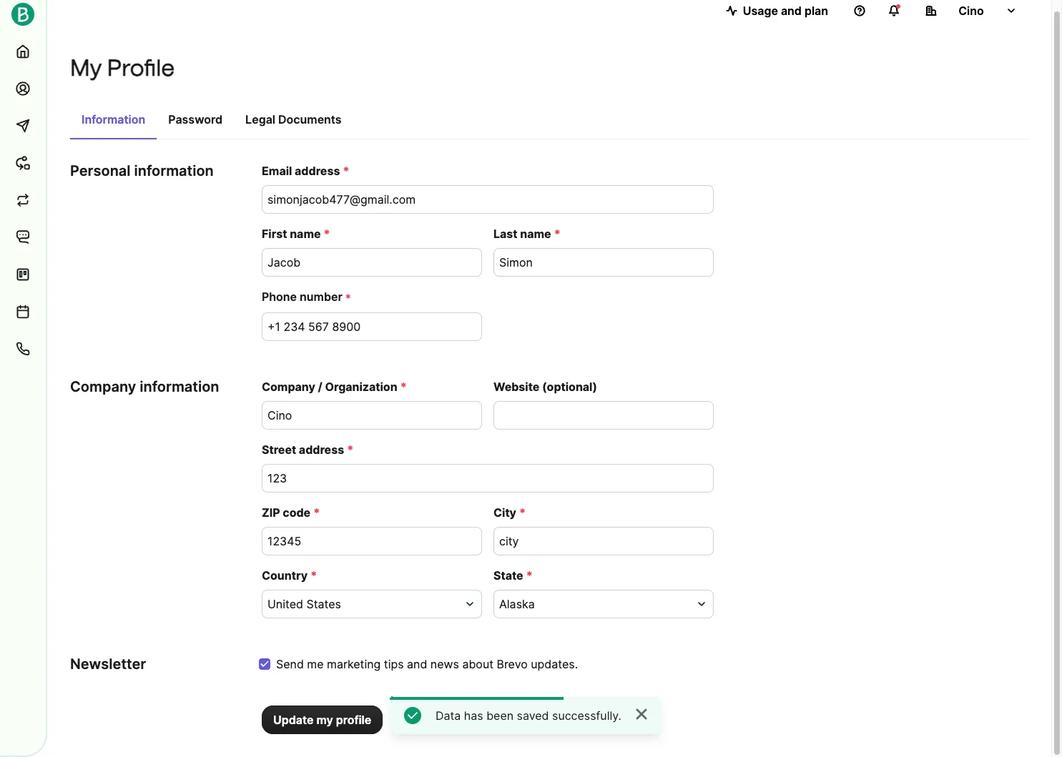 Task type: vqa. For each thing, say whether or not it's contained in the screenshot.
Website (optional) text box
yes



Task type: describe. For each thing, give the bounding box(es) containing it.
tips
[[384, 657, 404, 672]]

personal
[[70, 162, 131, 180]]

* right last at the left of the page
[[554, 227, 561, 241]]

name for last name
[[520, 227, 551, 241]]

last
[[494, 227, 518, 241]]

plan
[[805, 4, 829, 18]]

saved
[[517, 709, 549, 723]]

email
[[262, 164, 292, 178]]

* right code at bottom left
[[314, 506, 320, 520]]

been
[[487, 709, 514, 723]]

states
[[307, 597, 341, 611]]

0 horizontal spatial and
[[407, 657, 427, 672]]

legal documents
[[245, 112, 342, 127]]

updates.
[[531, 657, 578, 672]]

my
[[317, 713, 333, 727]]

information for company information
[[140, 378, 219, 395]]

password link
[[157, 105, 234, 138]]

update my profile
[[273, 713, 372, 727]]

website (optional)
[[494, 380, 597, 394]]

website
[[494, 380, 540, 394]]

me
[[307, 657, 324, 672]]

cino button
[[914, 0, 1029, 25]]

my profile
[[70, 54, 175, 82]]

send
[[276, 657, 304, 672]]

* right country
[[311, 569, 317, 583]]

company for company information
[[70, 378, 136, 395]]

my
[[70, 54, 102, 82]]

company information
[[70, 378, 219, 395]]

alaska
[[499, 597, 535, 611]]

notification timer progress bar
[[390, 698, 556, 701]]

marketing
[[327, 657, 381, 672]]

usage
[[743, 4, 778, 18]]

* down organization on the bottom left of the page
[[347, 443, 354, 457]]

phone
[[262, 290, 297, 304]]

about
[[463, 657, 494, 672]]

country *
[[262, 569, 317, 583]]

united states button
[[262, 590, 482, 619]]

united
[[268, 597, 303, 611]]

street address *
[[262, 443, 354, 457]]

company for company / organization *
[[262, 380, 315, 394]]

legal documents link
[[234, 105, 353, 138]]

zip
[[262, 506, 280, 520]]

profile
[[336, 713, 372, 727]]

* right city
[[519, 506, 526, 520]]

company / organization *
[[262, 380, 407, 394]]

* right email
[[343, 164, 349, 178]]

and inside 'button'
[[781, 4, 802, 18]]

tab list containing information
[[70, 105, 1029, 140]]

phone number *
[[262, 290, 351, 305]]

information for personal information
[[134, 162, 214, 180]]

united states
[[268, 597, 341, 611]]



Task type: locate. For each thing, give the bounding box(es) containing it.
organization
[[325, 380, 398, 394]]

brevo
[[497, 657, 528, 672]]

None text field
[[262, 248, 482, 277], [494, 248, 714, 277], [262, 312, 482, 341], [262, 401, 482, 430], [262, 248, 482, 277], [494, 248, 714, 277], [262, 312, 482, 341], [262, 401, 482, 430]]

0 vertical spatial and
[[781, 4, 802, 18]]

send me marketing tips and news about brevo updates.
[[276, 657, 578, 672]]

1 horizontal spatial company
[[262, 380, 315, 394]]

information
[[82, 112, 145, 127]]

update my profile button
[[262, 706, 383, 735]]

city
[[494, 506, 517, 520]]

tab list
[[70, 105, 1029, 140]]

name
[[290, 227, 321, 241], [520, 227, 551, 241]]

state
[[494, 569, 524, 583]]

cino
[[959, 4, 984, 18]]

and right tips
[[407, 657, 427, 672]]

documents
[[278, 112, 342, 127]]

1 horizontal spatial name
[[520, 227, 551, 241]]

news
[[431, 657, 459, 672]]

1 vertical spatial information
[[140, 378, 219, 395]]

*
[[343, 164, 349, 178], [324, 227, 330, 241], [554, 227, 561, 241], [345, 291, 351, 305], [400, 380, 407, 394], [347, 443, 354, 457], [314, 506, 320, 520], [519, 506, 526, 520], [311, 569, 317, 583], [526, 569, 533, 583]]

usage and plan button
[[715, 0, 840, 25]]

first name *
[[262, 227, 330, 241]]

last name *
[[494, 227, 561, 241]]

name right first
[[290, 227, 321, 241]]

* right organization on the bottom left of the page
[[400, 380, 407, 394]]

email address *
[[262, 164, 349, 178]]

newsletter
[[70, 656, 146, 673]]

1 vertical spatial and
[[407, 657, 427, 672]]

name right last at the left of the page
[[520, 227, 551, 241]]

0 vertical spatial address
[[295, 164, 340, 178]]

data has been saved successfully.
[[436, 709, 622, 723]]

and
[[781, 4, 802, 18], [407, 657, 427, 672]]

address for email address
[[295, 164, 340, 178]]

street
[[262, 443, 296, 457]]

0 vertical spatial information
[[134, 162, 214, 180]]

address
[[295, 164, 340, 178], [299, 443, 344, 457]]

usage and plan
[[743, 4, 829, 18]]

/
[[318, 380, 323, 394]]

profile
[[107, 54, 175, 82]]

has
[[464, 709, 483, 723]]

Website (optional) text field
[[494, 401, 714, 430]]

number
[[300, 290, 343, 304]]

address right the street
[[299, 443, 344, 457]]

successfully.
[[552, 709, 622, 723]]

city *
[[494, 506, 526, 520]]

company
[[70, 378, 136, 395], [262, 380, 315, 394]]

* right 'number'
[[345, 291, 351, 305]]

1 vertical spatial address
[[299, 443, 344, 457]]

update
[[273, 713, 314, 727]]

country
[[262, 569, 308, 583]]

address for street address
[[299, 443, 344, 457]]

alaska button
[[494, 590, 714, 619]]

password
[[168, 112, 223, 127]]

state *
[[494, 569, 533, 583]]

* right state
[[526, 569, 533, 583]]

* right first
[[324, 227, 330, 241]]

first
[[262, 227, 287, 241]]

0 horizontal spatial company
[[70, 378, 136, 395]]

data
[[436, 709, 461, 723]]

information link
[[70, 105, 157, 140]]

2 name from the left
[[520, 227, 551, 241]]

None field
[[268, 596, 459, 613], [499, 596, 691, 613], [268, 596, 459, 613], [499, 596, 691, 613]]

legal
[[245, 112, 275, 127]]

zip code *
[[262, 506, 320, 520]]

address right email
[[295, 164, 340, 178]]

1 horizontal spatial and
[[781, 4, 802, 18]]

personal information
[[70, 162, 214, 180]]

* inside phone number *
[[345, 291, 351, 305]]

name for first name
[[290, 227, 321, 241]]

and left plan
[[781, 4, 802, 18]]

None text field
[[262, 185, 714, 214], [262, 464, 714, 493], [262, 527, 482, 556], [494, 527, 714, 556], [262, 185, 714, 214], [262, 464, 714, 493], [262, 527, 482, 556], [494, 527, 714, 556]]

(optional)
[[542, 380, 597, 394]]

0 horizontal spatial name
[[290, 227, 321, 241]]

1 name from the left
[[290, 227, 321, 241]]

code
[[283, 506, 311, 520]]

information
[[134, 162, 214, 180], [140, 378, 219, 395]]



